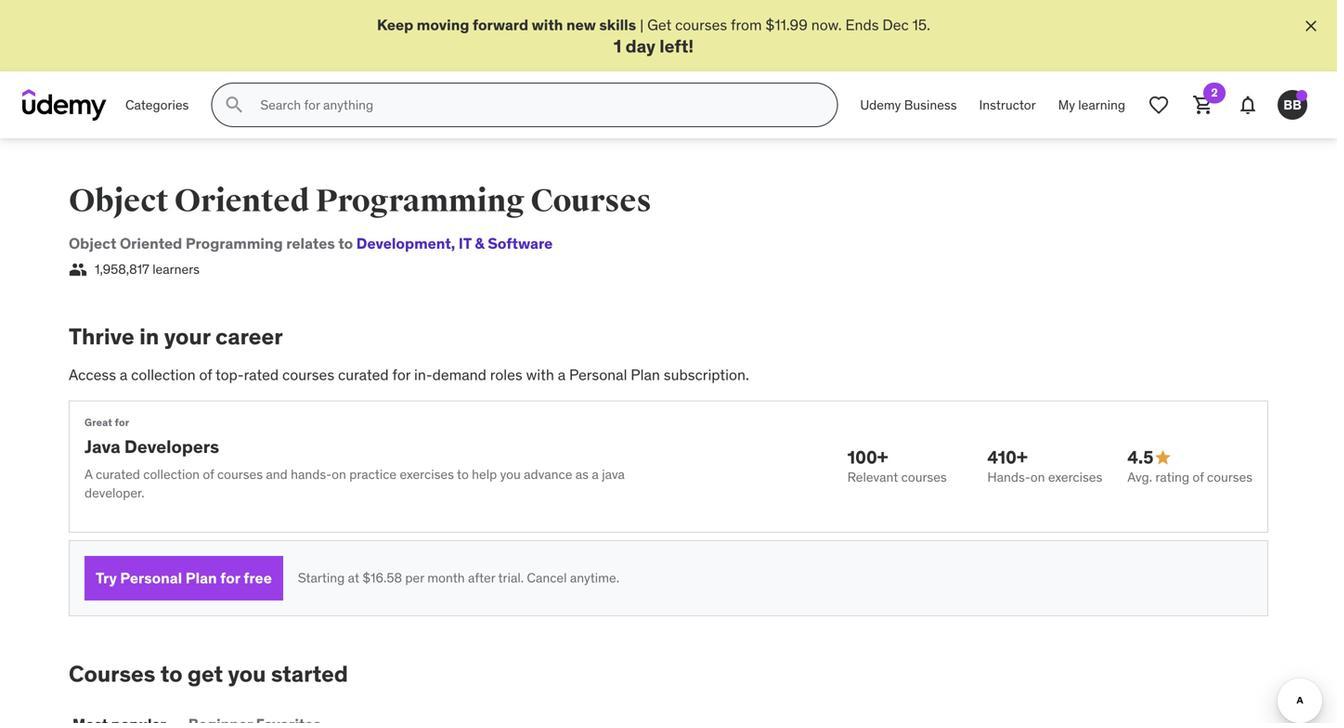 Task type: describe. For each thing, give the bounding box(es) containing it.
access a collection of top-rated courses curated for in-demand roles with a personal plan subscription.
[[69, 366, 749, 385]]

instructor
[[980, 97, 1036, 113]]

object oriented programming relates to development it & software
[[69, 234, 553, 253]]

curated inside great for java developers a curated collection of courses and hands-on practice exercises to help you advance as a java developer.
[[96, 466, 140, 483]]

rated
[[244, 366, 279, 385]]

thrive in your career element
[[69, 323, 1269, 617]]

close image
[[1302, 17, 1321, 35]]

object oriented programming courses
[[69, 182, 652, 221]]

on inside great for java developers a curated collection of courses and hands-on practice exercises to help you advance as a java developer.
[[332, 466, 346, 483]]

100+
[[848, 446, 889, 469]]

keep moving forward with new skills | get courses from $11.99 now. ends dec 15. 1 day left!
[[377, 15, 931, 57]]

1,958,817 learners
[[95, 261, 200, 278]]

developers
[[124, 435, 219, 458]]

udemy business
[[860, 97, 957, 113]]

on inside 410+ hands-on exercises
[[1031, 469, 1045, 486]]

personal inside the try personal plan for free 'link'
[[120, 569, 182, 588]]

object for object oriented programming courses
[[69, 182, 169, 221]]

thrive
[[69, 323, 134, 351]]

month
[[428, 570, 465, 587]]

4.5
[[1128, 446, 1154, 469]]

programming for courses
[[316, 182, 525, 221]]

1
[[614, 35, 622, 57]]

practice
[[349, 466, 397, 483]]

roles
[[490, 366, 523, 385]]

you have alerts image
[[1297, 90, 1308, 101]]

left!
[[660, 35, 694, 57]]

my learning link
[[1047, 83, 1137, 127]]

new
[[567, 15, 596, 34]]

starting
[[298, 570, 345, 587]]

courses right rating
[[1208, 469, 1253, 486]]

learning
[[1079, 97, 1126, 113]]

get
[[648, 15, 672, 34]]

your
[[164, 323, 211, 351]]

demand
[[433, 366, 487, 385]]

try personal plan for free link
[[85, 556, 283, 601]]

hands-
[[988, 469, 1031, 486]]

hands-
[[291, 466, 332, 483]]

0 horizontal spatial a
[[120, 366, 128, 385]]

great
[[85, 416, 112, 429]]

2 link
[[1182, 83, 1226, 127]]

relates
[[286, 234, 335, 253]]

help
[[472, 466, 497, 483]]

starting at $16.58 per month after trial. cancel anytime.
[[298, 570, 620, 587]]

0 horizontal spatial to
[[160, 660, 183, 688]]

|
[[640, 15, 644, 34]]

1 horizontal spatial curated
[[338, 366, 389, 385]]

1,958,817
[[95, 261, 149, 278]]

moving
[[417, 15, 470, 34]]

great for java developers a curated collection of courses and hands-on practice exercises to help you advance as a java developer.
[[85, 416, 625, 501]]

udemy business link
[[849, 83, 968, 127]]

developer.
[[85, 485, 145, 501]]

a inside great for java developers a curated collection of courses and hands-on practice exercises to help you advance as a java developer.
[[592, 466, 599, 483]]

2
[[1212, 86, 1218, 100]]

java
[[85, 435, 120, 458]]

now.
[[812, 15, 842, 34]]

and
[[266, 466, 288, 483]]

notifications image
[[1237, 94, 1260, 116]]

0 horizontal spatial courses
[[69, 660, 155, 688]]

get
[[188, 660, 223, 688]]

access
[[69, 366, 116, 385]]

small image
[[1154, 449, 1173, 467]]

410+ hands-on exercises
[[988, 446, 1103, 486]]

started
[[271, 660, 348, 688]]

after
[[468, 570, 496, 587]]

in-
[[414, 366, 433, 385]]

&
[[475, 234, 485, 253]]

courses inside keep moving forward with new skills | get courses from $11.99 now. ends dec 15. 1 day left!
[[675, 15, 728, 34]]

0 vertical spatial courses
[[531, 182, 652, 221]]

keep
[[377, 15, 414, 34]]

in
[[139, 323, 159, 351]]

you inside great for java developers a curated collection of courses and hands-on practice exercises to help you advance as a java developer.
[[500, 466, 521, 483]]

anytime.
[[570, 570, 620, 587]]

my learning
[[1059, 97, 1126, 113]]

udemy
[[860, 97, 901, 113]]

forward
[[473, 15, 529, 34]]

java developers link
[[85, 435, 219, 458]]

categories
[[125, 97, 189, 113]]

subscription.
[[664, 366, 749, 385]]

$11.99
[[766, 15, 808, 34]]

1 vertical spatial you
[[228, 660, 266, 688]]

exercises inside 410+ hands-on exercises
[[1049, 469, 1103, 486]]

submit search image
[[223, 94, 246, 116]]

day
[[626, 35, 656, 57]]

development
[[357, 234, 451, 253]]

business
[[905, 97, 957, 113]]

0 vertical spatial for
[[393, 366, 411, 385]]

shopping cart with 2 items image
[[1193, 94, 1215, 116]]

of left 'top-'
[[199, 366, 212, 385]]

wishlist image
[[1148, 94, 1170, 116]]



Task type: locate. For each thing, give the bounding box(es) containing it.
a
[[120, 366, 128, 385], [558, 366, 566, 385], [592, 466, 599, 483]]

courses up left!
[[675, 15, 728, 34]]

curated up developer.
[[96, 466, 140, 483]]

0 horizontal spatial plan
[[186, 569, 217, 588]]

try
[[96, 569, 117, 588]]

0 vertical spatial with
[[532, 15, 563, 34]]

avg. rating of courses
[[1128, 469, 1253, 486]]

1 vertical spatial with
[[526, 366, 554, 385]]

software
[[488, 234, 553, 253]]

oriented for object oriented programming relates to development it & software
[[120, 234, 182, 253]]

0 vertical spatial you
[[500, 466, 521, 483]]

with right 'roles'
[[526, 366, 554, 385]]

as
[[576, 466, 589, 483]]

1 horizontal spatial for
[[220, 569, 240, 588]]

collection down the developers
[[143, 466, 200, 483]]

personal right the try
[[120, 569, 182, 588]]

oriented up the 1,958,817 learners at the left of page
[[120, 234, 182, 253]]

1 horizontal spatial exercises
[[1049, 469, 1103, 486]]

for inside 'link'
[[220, 569, 240, 588]]

15.
[[913, 15, 931, 34]]

plan inside the try personal plan for free 'link'
[[186, 569, 217, 588]]

with inside keep moving forward with new skills | get courses from $11.99 now. ends dec 15. 1 day left!
[[532, 15, 563, 34]]

to right the relates
[[338, 234, 353, 253]]

0 vertical spatial to
[[338, 234, 353, 253]]

oriented up the relates
[[174, 182, 310, 221]]

on
[[332, 466, 346, 483], [1031, 469, 1045, 486]]

courses
[[675, 15, 728, 34], [282, 366, 335, 385], [217, 466, 263, 483], [902, 469, 947, 486], [1208, 469, 1253, 486]]

a right the as
[[592, 466, 599, 483]]

0 vertical spatial plan
[[631, 366, 660, 385]]

Search for anything text field
[[257, 89, 815, 121]]

0 horizontal spatial curated
[[96, 466, 140, 483]]

collection down thrive in your career
[[131, 366, 196, 385]]

for left the free
[[220, 569, 240, 588]]

0 horizontal spatial personal
[[120, 569, 182, 588]]

per
[[405, 570, 424, 587]]

trial.
[[498, 570, 524, 587]]

oriented
[[174, 182, 310, 221], [120, 234, 182, 253]]

plan left the free
[[186, 569, 217, 588]]

exercises inside great for java developers a curated collection of courses and hands-on practice exercises to help you advance as a java developer.
[[400, 466, 454, 483]]

exercises
[[400, 466, 454, 483], [1049, 469, 1103, 486]]

programming up "development" link
[[316, 182, 525, 221]]

1 horizontal spatial programming
[[316, 182, 525, 221]]

to left get
[[160, 660, 183, 688]]

personal
[[569, 366, 627, 385], [120, 569, 182, 588]]

try personal plan for free
[[96, 569, 272, 588]]

collection inside great for java developers a curated collection of courses and hands-on practice exercises to help you advance as a java developer.
[[143, 466, 200, 483]]

curated left in-
[[338, 366, 389, 385]]

0 vertical spatial curated
[[338, 366, 389, 385]]

programming up learners
[[186, 234, 283, 253]]

rating
[[1156, 469, 1190, 486]]

udemy image
[[22, 89, 107, 121]]

2 horizontal spatial to
[[457, 466, 469, 483]]

object up 1,958,817
[[69, 182, 169, 221]]

1 vertical spatial collection
[[143, 466, 200, 483]]

0 horizontal spatial for
[[115, 416, 129, 429]]

0 horizontal spatial you
[[228, 660, 266, 688]]

1 horizontal spatial plan
[[631, 366, 660, 385]]

personal right 'roles'
[[569, 366, 627, 385]]

object up small image
[[69, 234, 116, 253]]

2 vertical spatial for
[[220, 569, 240, 588]]

for left in-
[[393, 366, 411, 385]]

a right access
[[120, 366, 128, 385]]

2 vertical spatial to
[[160, 660, 183, 688]]

1 horizontal spatial courses
[[531, 182, 652, 221]]

exercises right the practice
[[400, 466, 454, 483]]

cancel
[[527, 570, 567, 587]]

a
[[85, 466, 93, 483]]

oriented for object oriented programming courses
[[174, 182, 310, 221]]

1 object from the top
[[69, 182, 169, 221]]

1 vertical spatial for
[[115, 416, 129, 429]]

of inside great for java developers a curated collection of courses and hands-on practice exercises to help you advance as a java developer.
[[203, 466, 214, 483]]

plan
[[631, 366, 660, 385], [186, 569, 217, 588]]

bb
[[1284, 96, 1302, 113]]

free
[[244, 569, 272, 588]]

1 horizontal spatial to
[[338, 234, 353, 253]]

1 vertical spatial curated
[[96, 466, 140, 483]]

my
[[1059, 97, 1076, 113]]

a right 'roles'
[[558, 366, 566, 385]]

dec
[[883, 15, 909, 34]]

1 horizontal spatial you
[[500, 466, 521, 483]]

at
[[348, 570, 359, 587]]

0 horizontal spatial programming
[[186, 234, 283, 253]]

courses to get you started
[[69, 660, 348, 688]]

bb link
[[1271, 83, 1315, 127]]

1 vertical spatial courses
[[69, 660, 155, 688]]

you right get
[[228, 660, 266, 688]]

for right "great" on the bottom of the page
[[115, 416, 129, 429]]

1 horizontal spatial personal
[[569, 366, 627, 385]]

410+
[[988, 446, 1028, 469]]

plan left subscription. at the bottom
[[631, 366, 660, 385]]

from
[[731, 15, 762, 34]]

you right help
[[500, 466, 521, 483]]

1 vertical spatial programming
[[186, 234, 283, 253]]

0 vertical spatial collection
[[131, 366, 196, 385]]

courses inside great for java developers a curated collection of courses and hands-on practice exercises to help you advance as a java developer.
[[217, 466, 263, 483]]

it & software link
[[451, 234, 553, 253]]

of
[[199, 366, 212, 385], [203, 466, 214, 483], [1193, 469, 1204, 486]]

2 horizontal spatial for
[[393, 366, 411, 385]]

with inside thrive in your career element
[[526, 366, 554, 385]]

for
[[393, 366, 411, 385], [115, 416, 129, 429], [220, 569, 240, 588]]

to inside great for java developers a curated collection of courses and hands-on practice exercises to help you advance as a java developer.
[[457, 466, 469, 483]]

courses inside 100+ relevant courses
[[902, 469, 947, 486]]

0 horizontal spatial exercises
[[400, 466, 454, 483]]

skills
[[599, 15, 636, 34]]

relevant
[[848, 469, 899, 486]]

categories button
[[114, 83, 200, 127]]

curated
[[338, 366, 389, 385], [96, 466, 140, 483]]

development link
[[357, 234, 451, 253]]

0 vertical spatial personal
[[569, 366, 627, 385]]

courses right rated
[[282, 366, 335, 385]]

1 vertical spatial oriented
[[120, 234, 182, 253]]

courses
[[531, 182, 652, 221], [69, 660, 155, 688]]

1 horizontal spatial a
[[558, 366, 566, 385]]

ends
[[846, 15, 879, 34]]

java
[[602, 466, 625, 483]]

0 vertical spatial programming
[[316, 182, 525, 221]]

1 vertical spatial object
[[69, 234, 116, 253]]

exercises left avg.
[[1049, 469, 1103, 486]]

programming for relates
[[186, 234, 283, 253]]

0 vertical spatial oriented
[[174, 182, 310, 221]]

to left help
[[457, 466, 469, 483]]

$16.58
[[363, 570, 402, 587]]

avg.
[[1128, 469, 1153, 486]]

0 vertical spatial object
[[69, 182, 169, 221]]

collection
[[131, 366, 196, 385], [143, 466, 200, 483]]

advance
[[524, 466, 573, 483]]

instructor link
[[968, 83, 1047, 127]]

0 horizontal spatial on
[[332, 466, 346, 483]]

2 horizontal spatial a
[[592, 466, 599, 483]]

1 vertical spatial plan
[[186, 569, 217, 588]]

for inside great for java developers a curated collection of courses and hands-on practice exercises to help you advance as a java developer.
[[115, 416, 129, 429]]

it
[[459, 234, 472, 253]]

1 horizontal spatial on
[[1031, 469, 1045, 486]]

100+ relevant courses
[[848, 446, 947, 486]]

programming
[[316, 182, 525, 221], [186, 234, 283, 253]]

1 vertical spatial personal
[[120, 569, 182, 588]]

object for object oriented programming relates to development it & software
[[69, 234, 116, 253]]

2 object from the top
[[69, 234, 116, 253]]

with left new
[[532, 15, 563, 34]]

learners
[[153, 261, 200, 278]]

1 vertical spatial to
[[457, 466, 469, 483]]

top-
[[215, 366, 244, 385]]

thrive in your career
[[69, 323, 283, 351]]

of right rating
[[1193, 469, 1204, 486]]

small image
[[69, 260, 87, 279]]

courses left and
[[217, 466, 263, 483]]

of down the developers
[[203, 466, 214, 483]]

career
[[215, 323, 283, 351]]

courses right relevant
[[902, 469, 947, 486]]



Task type: vqa. For each thing, say whether or not it's contained in the screenshot.
need
no



